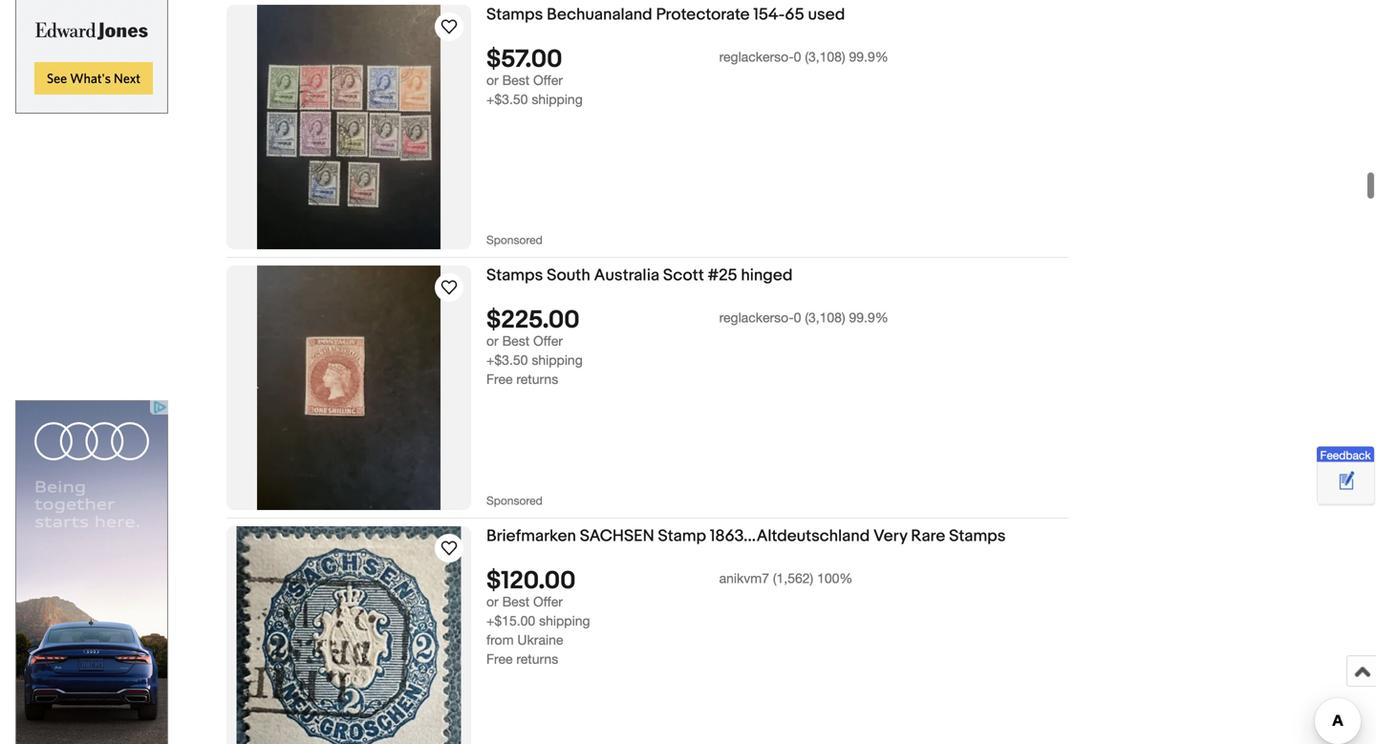 Task type: describe. For each thing, give the bounding box(es) containing it.
returns inside reglackerso-0 (3,108) 99.9% or best offer +$3.50 shipping free returns
[[516, 371, 558, 387]]

anikvm7
[[719, 570, 769, 586]]

100%
[[817, 570, 853, 586]]

feedback
[[1320, 449, 1371, 462]]

stamps south australia scott #25 hinged link
[[486, 266, 1068, 289]]

shipping inside anikvm7 (1,562) 100% or best offer +$15.00 shipping from ukraine free returns
[[539, 613, 590, 629]]

hinged
[[741, 266, 793, 286]]

free inside reglackerso-0 (3,108) 99.9% or best offer +$3.50 shipping free returns
[[486, 371, 513, 387]]

briefmarken sachsen stamp 1863...altdeutschland  very rare stamps heading
[[486, 527, 1006, 547]]

99.9% for reglackerso-0 (3,108) 99.9% or best offer +$3.50 shipping free returns
[[849, 310, 888, 325]]

anikvm7 (1,562) 100% or best offer +$15.00 shipping from ukraine free returns
[[486, 570, 853, 667]]

#25
[[708, 266, 737, 286]]

0 for reglackerso-0 (3,108) 99.9% or best offer +$3.50 shipping
[[794, 49, 801, 65]]

free inside anikvm7 (1,562) 100% or best offer +$15.00 shipping from ukraine free returns
[[486, 651, 513, 667]]

scott
[[663, 266, 704, 286]]

shipping for reglackerso-0 (3,108) 99.9% or best offer +$3.50 shipping free returns
[[532, 352, 583, 368]]

australia
[[594, 266, 659, 286]]

+$3.50 for reglackerso-0 (3,108) 99.9% or best offer +$3.50 shipping free returns
[[486, 352, 528, 368]]

stamps bechuanaland protectorate 154-65 used image
[[257, 5, 441, 249]]

stamps south australia scott #25 hinged
[[486, 266, 793, 286]]

very
[[873, 527, 907, 547]]

+$3.50 for reglackerso-0 (3,108) 99.9% or best offer +$3.50 shipping
[[486, 91, 528, 107]]

briefmarken
[[486, 527, 576, 547]]

stamps bechuanaland protectorate 154-65 used link
[[486, 5, 1068, 28]]

briefmarken sachsen stamp 1863...altdeutschland  very rare stamps image
[[237, 527, 461, 744]]

shipping for reglackerso-0 (3,108) 99.9% or best offer +$3.50 shipping
[[532, 91, 583, 107]]

(1,562)
[[773, 570, 813, 586]]

used
[[808, 5, 845, 25]]

rare
[[911, 527, 945, 547]]

stamp
[[658, 527, 706, 547]]

(3,108) for reglackerso-0 (3,108) 99.9% or best offer +$3.50 shipping free returns
[[805, 310, 845, 325]]

+$15.00
[[486, 613, 535, 629]]

or for reglackerso-0 (3,108) 99.9% or best offer +$3.50 shipping
[[486, 72, 499, 88]]

2 advertisement region from the top
[[15, 400, 168, 744]]

protectorate
[[656, 5, 750, 25]]

$120.00
[[486, 567, 576, 596]]

watch stamps south australia scott #25 hinged image
[[438, 276, 461, 299]]

or for reglackerso-0 (3,108) 99.9% or best offer +$3.50 shipping free returns
[[486, 333, 499, 349]]

reglackerso-0 (3,108) 99.9% or best offer +$3.50 shipping
[[486, 49, 888, 107]]

65
[[785, 5, 804, 25]]

or inside anikvm7 (1,562) 100% or best offer +$15.00 shipping from ukraine free returns
[[486, 594, 499, 610]]

best for reglackerso-0 (3,108) 99.9% or best offer +$3.50 shipping free returns
[[502, 333, 530, 349]]

99.9% for reglackerso-0 (3,108) 99.9% or best offer +$3.50 shipping
[[849, 49, 888, 65]]

briefmarken sachsen stamp 1863...altdeutschland  very rare stamps link
[[486, 527, 1068, 550]]

returns inside anikvm7 (1,562) 100% or best offer +$15.00 shipping from ukraine free returns
[[516, 651, 558, 667]]



Task type: vqa. For each thing, say whether or not it's contained in the screenshot.
first returns
yes



Task type: locate. For each thing, give the bounding box(es) containing it.
stamps for $57.00
[[486, 5, 543, 25]]

1 offer from the top
[[533, 72, 563, 88]]

stamps south australia scott #25 hinged image
[[257, 266, 441, 510]]

0 vertical spatial (3,108)
[[805, 49, 845, 65]]

shipping inside reglackerso-0 (3,108) 99.9% or best offer +$3.50 shipping free returns
[[532, 352, 583, 368]]

1 vertical spatial returns
[[516, 651, 558, 667]]

1 vertical spatial stamps
[[486, 266, 543, 286]]

returns
[[516, 371, 558, 387], [516, 651, 558, 667]]

stamps bechuanaland protectorate 154-65 used
[[486, 5, 845, 25]]

0 vertical spatial shipping
[[532, 91, 583, 107]]

2 vertical spatial best
[[502, 594, 530, 610]]

offer inside anikvm7 (1,562) 100% or best offer +$15.00 shipping from ukraine free returns
[[533, 594, 563, 610]]

offer down the bechuanaland on the top of page
[[533, 72, 563, 88]]

0
[[794, 49, 801, 65], [794, 310, 801, 325]]

1 vertical spatial free
[[486, 651, 513, 667]]

shipping
[[532, 91, 583, 107], [532, 352, 583, 368], [539, 613, 590, 629]]

2 reglackerso- from the top
[[719, 310, 794, 325]]

1 (3,108) from the top
[[805, 49, 845, 65]]

99.9% inside reglackerso-0 (3,108) 99.9% or best offer +$3.50 shipping free returns
[[849, 310, 888, 325]]

reglackerso- inside reglackerso-0 (3,108) 99.9% or best offer +$3.50 shipping
[[719, 49, 794, 65]]

best inside reglackerso-0 (3,108) 99.9% or best offer +$3.50 shipping
[[502, 72, 530, 88]]

0 for reglackerso-0 (3,108) 99.9% or best offer +$3.50 shipping free returns
[[794, 310, 801, 325]]

offer up ukraine on the left bottom
[[533, 594, 563, 610]]

2 vertical spatial stamps
[[949, 527, 1006, 547]]

reglackerso-
[[719, 49, 794, 65], [719, 310, 794, 325]]

2 vertical spatial or
[[486, 594, 499, 610]]

stamps up $225.00
[[486, 266, 543, 286]]

2 or from the top
[[486, 333, 499, 349]]

reglackerso- for reglackerso-0 (3,108) 99.9% or best offer +$3.50 shipping free returns
[[719, 310, 794, 325]]

1863...altdeutschland
[[710, 527, 870, 547]]

returns down ukraine on the left bottom
[[516, 651, 558, 667]]

2 vertical spatial shipping
[[539, 613, 590, 629]]

1 vertical spatial advertisement region
[[15, 400, 168, 744]]

offer inside reglackerso-0 (3,108) 99.9% or best offer +$3.50 shipping
[[533, 72, 563, 88]]

reglackerso- for reglackerso-0 (3,108) 99.9% or best offer +$3.50 shipping
[[719, 49, 794, 65]]

0 vertical spatial best
[[502, 72, 530, 88]]

or inside reglackerso-0 (3,108) 99.9% or best offer +$3.50 shipping
[[486, 72, 499, 88]]

free down $225.00
[[486, 371, 513, 387]]

(3,108)
[[805, 49, 845, 65], [805, 310, 845, 325]]

shipping up ukraine on the left bottom
[[539, 613, 590, 629]]

(3,108) down used in the top right of the page
[[805, 49, 845, 65]]

offer inside reglackerso-0 (3,108) 99.9% or best offer +$3.50 shipping free returns
[[533, 333, 563, 349]]

best inside anikvm7 (1,562) 100% or best offer +$15.00 shipping from ukraine free returns
[[502, 594, 530, 610]]

stamps for $225.00
[[486, 266, 543, 286]]

2 +$3.50 from the top
[[486, 352, 528, 368]]

1 reglackerso- from the top
[[719, 49, 794, 65]]

best inside reglackerso-0 (3,108) 99.9% or best offer +$3.50 shipping free returns
[[502, 333, 530, 349]]

stamps right the rare
[[949, 527, 1006, 547]]

advertisement region
[[15, 0, 168, 114], [15, 400, 168, 744]]

0 vertical spatial 0
[[794, 49, 801, 65]]

briefmarken sachsen stamp 1863...altdeutschland  very rare stamps
[[486, 527, 1006, 547]]

shipping down $225.00
[[532, 352, 583, 368]]

shipping inside reglackerso-0 (3,108) 99.9% or best offer +$3.50 shipping
[[532, 91, 583, 107]]

shipping down '$57.00'
[[532, 91, 583, 107]]

+$3.50
[[486, 91, 528, 107], [486, 352, 528, 368]]

watch briefmarken sachsen stamp 1863...altdeutschland  very rare stamps image
[[438, 537, 461, 560]]

(3,108) down stamps south australia scott #25 hinged link
[[805, 310, 845, 325]]

free down 'from'
[[486, 651, 513, 667]]

1 +$3.50 from the top
[[486, 91, 528, 107]]

or inside reglackerso-0 (3,108) 99.9% or best offer +$3.50 shipping free returns
[[486, 333, 499, 349]]

1 vertical spatial (3,108)
[[805, 310, 845, 325]]

1 vertical spatial shipping
[[532, 352, 583, 368]]

(3,108) inside reglackerso-0 (3,108) 99.9% or best offer +$3.50 shipping
[[805, 49, 845, 65]]

2 best from the top
[[502, 333, 530, 349]]

2 (3,108) from the top
[[805, 310, 845, 325]]

0 vertical spatial returns
[[516, 371, 558, 387]]

0 vertical spatial 99.9%
[[849, 49, 888, 65]]

3 or from the top
[[486, 594, 499, 610]]

offer
[[533, 72, 563, 88], [533, 333, 563, 349], [533, 594, 563, 610]]

2 0 from the top
[[794, 310, 801, 325]]

offer for reglackerso-0 (3,108) 99.9% or best offer +$3.50 shipping free returns
[[533, 333, 563, 349]]

+$3.50 inside reglackerso-0 (3,108) 99.9% or best offer +$3.50 shipping free returns
[[486, 352, 528, 368]]

2 returns from the top
[[516, 651, 558, 667]]

offer down south
[[533, 333, 563, 349]]

1 0 from the top
[[794, 49, 801, 65]]

1 vertical spatial best
[[502, 333, 530, 349]]

1 vertical spatial or
[[486, 333, 499, 349]]

+$3.50 inside reglackerso-0 (3,108) 99.9% or best offer +$3.50 shipping
[[486, 91, 528, 107]]

1 99.9% from the top
[[849, 49, 888, 65]]

3 best from the top
[[502, 594, 530, 610]]

+$3.50 down '$57.00'
[[486, 91, 528, 107]]

0 inside reglackerso-0 (3,108) 99.9% or best offer +$3.50 shipping free returns
[[794, 310, 801, 325]]

returns down $225.00
[[516, 371, 558, 387]]

1 vertical spatial reglackerso-
[[719, 310, 794, 325]]

1 free from the top
[[486, 371, 513, 387]]

stamps
[[486, 5, 543, 25], [486, 266, 543, 286], [949, 527, 1006, 547]]

stamps south australia scott #25 hinged heading
[[486, 266, 793, 286]]

(3,108) for reglackerso-0 (3,108) 99.9% or best offer +$3.50 shipping
[[805, 49, 845, 65]]

1 vertical spatial 0
[[794, 310, 801, 325]]

0 vertical spatial advertisement region
[[15, 0, 168, 114]]

1 returns from the top
[[516, 371, 558, 387]]

1 vertical spatial 99.9%
[[849, 310, 888, 325]]

south
[[547, 266, 590, 286]]

0 vertical spatial free
[[486, 371, 513, 387]]

1 vertical spatial +$3.50
[[486, 352, 528, 368]]

99.9%
[[849, 49, 888, 65], [849, 310, 888, 325]]

2 99.9% from the top
[[849, 310, 888, 325]]

from
[[486, 632, 514, 648]]

ukraine
[[517, 632, 563, 648]]

watch stamps bechuanaland protectorate 154-65 used image
[[438, 15, 461, 38]]

reglackerso- down hinged
[[719, 310, 794, 325]]

or
[[486, 72, 499, 88], [486, 333, 499, 349], [486, 594, 499, 610]]

free
[[486, 371, 513, 387], [486, 651, 513, 667]]

+$3.50 down $225.00
[[486, 352, 528, 368]]

$57.00
[[486, 45, 562, 75]]

offer for reglackerso-0 (3,108) 99.9% or best offer +$3.50 shipping
[[533, 72, 563, 88]]

0 down 65
[[794, 49, 801, 65]]

0 vertical spatial offer
[[533, 72, 563, 88]]

$225.00
[[486, 306, 580, 335]]

reglackerso-0 (3,108) 99.9% or best offer +$3.50 shipping free returns
[[486, 310, 888, 387]]

2 offer from the top
[[533, 333, 563, 349]]

1 vertical spatial offer
[[533, 333, 563, 349]]

0 inside reglackerso-0 (3,108) 99.9% or best offer +$3.50 shipping
[[794, 49, 801, 65]]

0 vertical spatial stamps
[[486, 5, 543, 25]]

2 vertical spatial offer
[[533, 594, 563, 610]]

sachsen
[[580, 527, 654, 547]]

0 down stamps south australia scott #25 hinged link
[[794, 310, 801, 325]]

(3,108) inside reglackerso-0 (3,108) 99.9% or best offer +$3.50 shipping free returns
[[805, 310, 845, 325]]

154-
[[753, 5, 785, 25]]

1 or from the top
[[486, 72, 499, 88]]

1 advertisement region from the top
[[15, 0, 168, 114]]

best for reglackerso-0 (3,108) 99.9% or best offer +$3.50 shipping
[[502, 72, 530, 88]]

stamps bechuanaland protectorate 154-65 used heading
[[486, 5, 845, 25]]

1 best from the top
[[502, 72, 530, 88]]

best
[[502, 72, 530, 88], [502, 333, 530, 349], [502, 594, 530, 610]]

0 vertical spatial +$3.50
[[486, 91, 528, 107]]

99.9% inside reglackerso-0 (3,108) 99.9% or best offer +$3.50 shipping
[[849, 49, 888, 65]]

stamps up '$57.00'
[[486, 5, 543, 25]]

reglackerso- down 154-
[[719, 49, 794, 65]]

bechuanaland
[[547, 5, 652, 25]]

3 offer from the top
[[533, 594, 563, 610]]

0 vertical spatial or
[[486, 72, 499, 88]]

reglackerso- inside reglackerso-0 (3,108) 99.9% or best offer +$3.50 shipping free returns
[[719, 310, 794, 325]]

2 free from the top
[[486, 651, 513, 667]]

0 vertical spatial reglackerso-
[[719, 49, 794, 65]]



